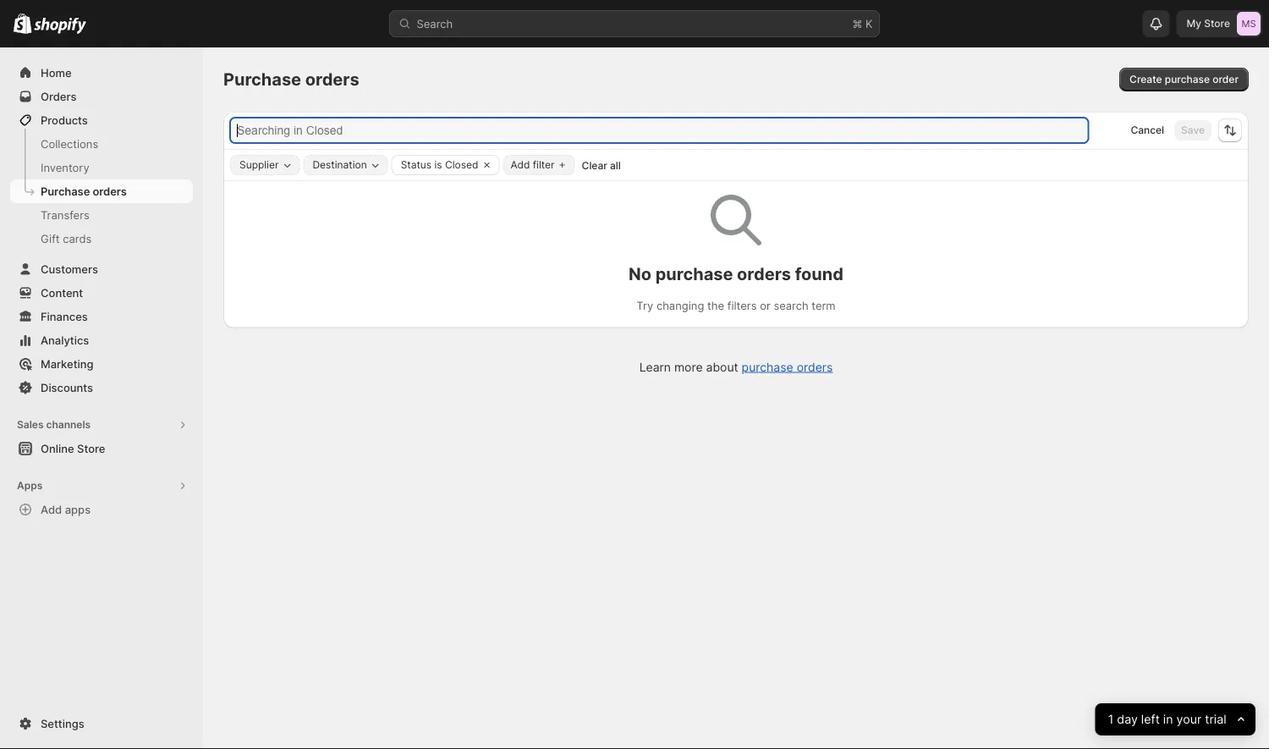 Task type: describe. For each thing, give the bounding box(es) containing it.
marketing
[[41, 357, 94, 370]]

create
[[1130, 73, 1163, 86]]

cards
[[63, 232, 92, 245]]

my
[[1187, 17, 1202, 30]]

apps
[[65, 503, 91, 516]]

filter
[[533, 159, 555, 171]]

closed
[[445, 159, 479, 171]]

store for my store
[[1205, 17, 1231, 30]]

1 horizontal spatial purchase
[[742, 360, 794, 374]]

order
[[1213, 73, 1239, 86]]

cancel button
[[1125, 120, 1172, 141]]

create purchase order
[[1130, 73, 1239, 86]]

try changing the filters or search term
[[637, 299, 836, 312]]

my store
[[1187, 17, 1231, 30]]

supplier button
[[231, 156, 299, 174]]

analytics link
[[10, 328, 193, 352]]

sales
[[17, 419, 44, 431]]

search
[[774, 299, 809, 312]]

online store link
[[10, 437, 193, 461]]

gift cards
[[41, 232, 92, 245]]

orders link
[[10, 85, 193, 108]]

status
[[401, 159, 432, 171]]

status is closed
[[401, 159, 479, 171]]

⌘
[[853, 17, 863, 30]]

marketing link
[[10, 352, 193, 376]]

content
[[41, 286, 83, 299]]

store for online store
[[77, 442, 105, 455]]

apps
[[17, 480, 43, 492]]

settings
[[41, 717, 84, 730]]

term
[[812, 299, 836, 312]]

filters
[[728, 299, 757, 312]]

gift cards link
[[10, 227, 193, 251]]

content link
[[10, 281, 193, 305]]

0 vertical spatial purchase orders
[[224, 69, 360, 90]]

purchase orders link
[[10, 179, 193, 203]]

destination
[[313, 159, 367, 171]]

changing
[[657, 299, 705, 312]]

0 horizontal spatial purchase
[[41, 185, 90, 198]]

gift
[[41, 232, 60, 245]]

Searching in Closed field
[[232, 119, 1087, 141]]

trial
[[1206, 712, 1227, 727]]

learn
[[640, 360, 671, 374]]

1
[[1109, 712, 1115, 727]]

inventory
[[41, 161, 89, 174]]

1 day left in your trial
[[1109, 712, 1227, 727]]

finances link
[[10, 305, 193, 328]]

empty search results image
[[711, 195, 762, 246]]

try
[[637, 299, 654, 312]]

online store
[[41, 442, 105, 455]]

shopify image
[[14, 13, 32, 34]]

no
[[629, 263, 652, 284]]

about
[[706, 360, 739, 374]]

my store image
[[1238, 12, 1261, 36]]

learn more about purchase orders
[[640, 360, 833, 374]]

apps button
[[10, 474, 193, 498]]

add for add filter
[[511, 159, 530, 171]]

analytics
[[41, 334, 89, 347]]

home
[[41, 66, 72, 79]]

create purchase order link
[[1120, 68, 1250, 91]]

purchase for create
[[1166, 73, 1211, 86]]



Task type: locate. For each thing, give the bounding box(es) containing it.
products
[[41, 113, 88, 127]]

is
[[435, 159, 442, 171]]

settings link
[[10, 712, 193, 736]]

add apps button
[[10, 498, 193, 522]]

0 horizontal spatial purchase orders
[[41, 185, 127, 198]]

k
[[866, 17, 873, 30]]

finances
[[41, 310, 88, 323]]

cancel
[[1131, 124, 1165, 136]]

0 horizontal spatial purchase
[[656, 263, 734, 284]]

your
[[1177, 712, 1203, 727]]

purchase right about
[[742, 360, 794, 374]]

0 vertical spatial store
[[1205, 17, 1231, 30]]

purchase for no
[[656, 263, 734, 284]]

add
[[511, 159, 530, 171], [41, 503, 62, 516]]

collections link
[[10, 132, 193, 156]]

purchase
[[224, 69, 301, 90], [41, 185, 90, 198]]

store inside online store link
[[77, 442, 105, 455]]

orders
[[305, 69, 360, 90], [93, 185, 127, 198], [737, 263, 792, 284], [797, 360, 833, 374]]

1 vertical spatial add
[[41, 503, 62, 516]]

store
[[1205, 17, 1231, 30], [77, 442, 105, 455]]

add filter
[[511, 159, 555, 171]]

1 horizontal spatial add
[[511, 159, 530, 171]]

⌘ k
[[853, 17, 873, 30]]

destination button
[[304, 156, 387, 174]]

store down sales channels button at the bottom left of page
[[77, 442, 105, 455]]

0 horizontal spatial add
[[41, 503, 62, 516]]

purchase orders
[[224, 69, 360, 90], [41, 185, 127, 198]]

collections
[[41, 137, 98, 150]]

purchase
[[1166, 73, 1211, 86], [656, 263, 734, 284], [742, 360, 794, 374]]

1 vertical spatial store
[[77, 442, 105, 455]]

online store button
[[0, 437, 203, 461]]

add filter button
[[503, 155, 575, 175]]

status is closed button
[[393, 156, 479, 174]]

supplier
[[240, 159, 279, 171]]

2 vertical spatial purchase
[[742, 360, 794, 374]]

2 horizontal spatial purchase
[[1166, 73, 1211, 86]]

1 vertical spatial purchase orders
[[41, 185, 127, 198]]

0 vertical spatial purchase
[[1166, 73, 1211, 86]]

all
[[610, 159, 621, 171]]

add apps
[[41, 503, 91, 516]]

orders
[[41, 90, 77, 103]]

the
[[708, 299, 725, 312]]

transfers link
[[10, 203, 193, 227]]

in
[[1164, 712, 1174, 727]]

channels
[[46, 419, 91, 431]]

purchase orders link
[[742, 360, 833, 374]]

transfers
[[41, 208, 90, 221]]

customers
[[41, 262, 98, 276]]

inventory link
[[10, 156, 193, 179]]

clear all
[[582, 159, 621, 171]]

home link
[[10, 61, 193, 85]]

left
[[1142, 712, 1161, 727]]

search
[[417, 17, 453, 30]]

no purchase orders found
[[629, 263, 844, 284]]

add left apps
[[41, 503, 62, 516]]

products link
[[10, 108, 193, 132]]

discounts
[[41, 381, 93, 394]]

1 vertical spatial purchase
[[656, 263, 734, 284]]

purchase up changing
[[656, 263, 734, 284]]

store right the my
[[1205, 17, 1231, 30]]

discounts link
[[10, 376, 193, 400]]

add for add apps
[[41, 503, 62, 516]]

found
[[796, 263, 844, 284]]

purchase left order
[[1166, 73, 1211, 86]]

0 vertical spatial add
[[511, 159, 530, 171]]

more
[[675, 360, 703, 374]]

0 horizontal spatial store
[[77, 442, 105, 455]]

customers link
[[10, 257, 193, 281]]

add left filter
[[511, 159, 530, 171]]

day
[[1118, 712, 1139, 727]]

1 horizontal spatial store
[[1205, 17, 1231, 30]]

1 day left in your trial button
[[1096, 704, 1256, 736]]

1 horizontal spatial purchase
[[224, 69, 301, 90]]

add inside dropdown button
[[511, 159, 530, 171]]

0 vertical spatial purchase
[[224, 69, 301, 90]]

online
[[41, 442, 74, 455]]

sales channels
[[17, 419, 91, 431]]

1 vertical spatial purchase
[[41, 185, 90, 198]]

or
[[760, 299, 771, 312]]

clear
[[582, 159, 608, 171]]

shopify image
[[34, 17, 87, 34]]

clear all button
[[575, 155, 628, 176]]

1 horizontal spatial purchase orders
[[224, 69, 360, 90]]

sales channels button
[[10, 413, 193, 437]]

add inside button
[[41, 503, 62, 516]]



Task type: vqa. For each thing, say whether or not it's contained in the screenshot.
trial
yes



